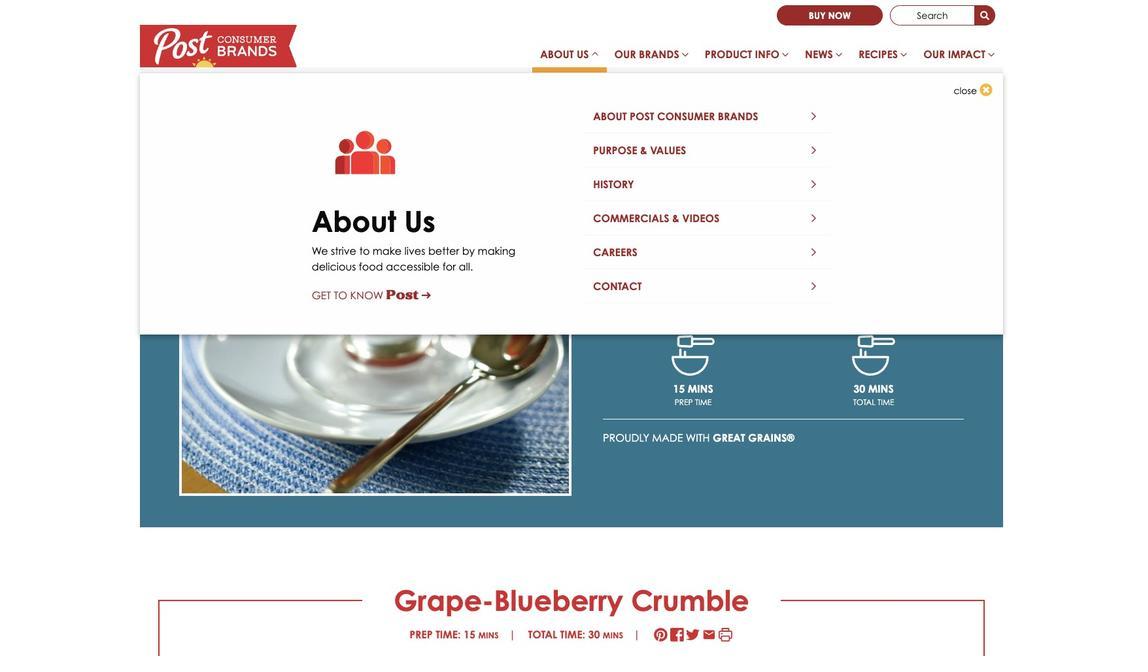 Task type: describe. For each thing, give the bounding box(es) containing it.
how
[[891, 279, 913, 292]]

news link
[[798, 41, 851, 73]]

made
[[653, 431, 683, 445]]

crumble
[[644, 279, 686, 292]]

time: for prep
[[436, 628, 461, 642]]

great grains® link
[[713, 431, 795, 445]]

grains®
[[748, 431, 795, 445]]

history
[[593, 178, 634, 191]]

mins inside 30 mins total time
[[869, 382, 894, 396]]

1 vertical spatial grape-blueberry crumble
[[394, 584, 750, 618]]

commercials & videos
[[593, 212, 720, 225]]

crumble inside delicious red and green grapes topped with a cinnamon blueberry nut crunch crumble make for the ultimate fall dessert. learn how to make our grape crumble recipe.
[[659, 294, 703, 307]]

times circle image
[[980, 84, 993, 97]]

history link
[[582, 167, 832, 202]]

mins inside 15 mins prep time
[[688, 382, 714, 396]]

1 horizontal spatial grape-
[[603, 181, 705, 215]]

rate this recipe 3 out of 5 stars image
[[626, 163, 638, 175]]

better
[[428, 245, 459, 258]]

purpose
[[593, 144, 638, 157]]

prep
[[410, 628, 433, 642]]

contact
[[593, 280, 642, 293]]

our brands link
[[607, 41, 697, 73]]

rate this recipe 5 out of 5 stars image
[[649, 163, 661, 175]]

careers
[[593, 246, 638, 259]]

the
[[737, 279, 754, 292]]

dessert
[[603, 126, 643, 139]]

about us we strive to make lives better by making delicious food accessible for all.
[[312, 204, 516, 273]]

total
[[528, 628, 558, 642]]

fall
[[801, 279, 815, 292]]

& for commercials
[[673, 212, 680, 225]]

0 vertical spatial brands
[[639, 48, 680, 61]]

1 vertical spatial with
[[686, 431, 710, 445]]

time for 15 mins
[[695, 397, 712, 407]]

prep time: 15 mins
[[410, 628, 499, 642]]

delicious red and green grapes topped with a cinnamon blueberry nut crunch crumble make for the ultimate fall dessert. learn how to make our grape crumble recipe.
[[603, 263, 964, 307]]

stand mixer icon image for 15
[[672, 335, 715, 376]]

recipes link
[[851, 41, 916, 73]]

proudly made with great grains®
[[603, 431, 795, 445]]

& for purpose
[[641, 144, 648, 157]]

about us link
[[533, 41, 607, 73]]

get
[[312, 289, 331, 302]]

0 vertical spatial crumble
[[603, 212, 724, 247]]

brands inside menu item
[[718, 110, 759, 123]]

2 vertical spatial crumble
[[631, 584, 750, 618]]

long arrow right image
[[422, 291, 431, 301]]

5 reviews
[[669, 163, 715, 175]]

nut
[[946, 263, 964, 276]]

news
[[805, 48, 834, 61]]

values
[[651, 144, 687, 157]]

rate this recipe 4 out of 5 stars image
[[638, 163, 649, 175]]

cinnamon
[[841, 263, 893, 276]]

our
[[603, 294, 620, 307]]

a
[[831, 263, 838, 276]]

videos
[[683, 212, 720, 225]]

proudly
[[603, 431, 650, 445]]

our impact link
[[916, 41, 1004, 73]]

grapes
[[728, 263, 763, 276]]

stand mixer icon image for 30
[[853, 335, 896, 376]]

15 mins prep time
[[673, 382, 714, 407]]

our brands
[[615, 48, 680, 61]]

buy now
[[809, 10, 851, 21]]

great
[[713, 431, 746, 445]]

with inside delicious red and green grapes topped with a cinnamon blueberry nut crunch crumble make for the ultimate fall dessert. learn how to make our grape crumble recipe.
[[808, 263, 828, 276]]

prep
[[675, 397, 693, 407]]

blueberry inside delicious red and green grapes topped with a cinnamon blueberry nut crunch crumble make for the ultimate fall dessert. learn how to make our grape crumble recipe.
[[896, 263, 943, 276]]

about for about us
[[540, 48, 574, 61]]

ultimate
[[757, 279, 798, 292]]

delicious
[[312, 260, 356, 273]]

learn
[[860, 279, 888, 292]]

0 horizontal spatial 30
[[588, 628, 600, 642]]

about us
[[540, 48, 589, 61]]

product info
[[705, 48, 780, 61]]

green
[[695, 263, 725, 276]]

strive
[[331, 245, 357, 258]]

15 inside 15 mins prep time
[[673, 382, 685, 396]]

about post consumer brands
[[593, 110, 759, 123]]

Search text field
[[890, 5, 976, 26]]

rate this recipe 2 out of 5 stars image
[[615, 163, 626, 175]]

buy now menu item
[[777, 5, 883, 26]]

about us menu for about post consumer brands
[[574, 133, 840, 309]]



Task type: locate. For each thing, give the bounding box(es) containing it.
1 time from the left
[[695, 397, 712, 407]]

recipe.
[[706, 294, 741, 307]]

all.
[[459, 260, 473, 273]]

make down "green"
[[689, 279, 718, 292]]

2 stand mixer icon image from the left
[[853, 335, 896, 376]]

post left long arrow right image
[[386, 288, 419, 302]]

stand mixer icon image up 30 mins total time
[[853, 335, 896, 376]]

grape-blueberry crumble up the total time: 30 mins
[[394, 584, 750, 618]]

1 horizontal spatial 15
[[673, 382, 685, 396]]

2 time from the left
[[878, 397, 895, 407]]

for up recipe.
[[721, 279, 734, 292]]

grape- down rate this recipe 5 out of 5 stars icon
[[603, 181, 705, 215]]

dessert.
[[818, 279, 857, 292]]

buy
[[809, 10, 826, 21]]

1 stand mixer icon image from the left
[[672, 335, 715, 376]]

1 vertical spatial post
[[386, 288, 419, 302]]

us left our brands
[[577, 48, 589, 61]]

accessible
[[386, 260, 440, 273]]

now
[[829, 10, 851, 21]]

to inside the 'about us we strive to make lives better by making delicious food accessible for all.'
[[359, 245, 370, 258]]

red
[[651, 263, 668, 276]]

about for about us we strive to make lives better by making delicious food accessible for all.
[[312, 204, 397, 239]]

30 inside 30 mins total time
[[854, 382, 866, 396]]

time: right total
[[560, 628, 586, 642]]

1 vertical spatial for
[[721, 279, 734, 292]]

0 horizontal spatial time:
[[436, 628, 461, 642]]

our left impact
[[924, 48, 946, 61]]

about inside the 'about us we strive to make lives better by making delicious food accessible for all.'
[[312, 204, 397, 239]]

0 vertical spatial us
[[577, 48, 589, 61]]

time:
[[436, 628, 461, 642], [560, 628, 586, 642]]

to inside delicious red and green grapes topped with a cinnamon blueberry nut crunch crumble make for the ultimate fall dessert. learn how to make our grape crumble recipe.
[[916, 279, 926, 292]]

buy now link
[[777, 5, 883, 26]]

contact link
[[582, 270, 832, 304]]

grape-blueberry crumble down the reviews
[[603, 181, 837, 247]]

1 horizontal spatial 30
[[854, 382, 866, 396]]

mins inside the total time: 30 mins
[[603, 630, 624, 641]]

0 horizontal spatial about
[[312, 204, 397, 239]]

our for our brands
[[615, 48, 636, 61]]

& left the videos on the top right of the page
[[673, 212, 680, 225]]

grape
[[623, 294, 656, 307]]

stand mixer icon image
[[672, 335, 715, 376], [853, 335, 896, 376]]

1 horizontal spatial time:
[[560, 628, 586, 642]]

1 horizontal spatial for
[[721, 279, 734, 292]]

1 vertical spatial blueberry
[[896, 263, 943, 276]]

1 horizontal spatial make
[[689, 279, 718, 292]]

& inside purpose & values link
[[641, 144, 648, 157]]

total
[[854, 397, 876, 407]]

0 vertical spatial post
[[630, 110, 655, 123]]

commercials
[[593, 212, 670, 225]]

time right total
[[878, 397, 895, 407]]

2 time: from the left
[[560, 628, 586, 642]]

our right about us "link"
[[615, 48, 636, 61]]

30 mins total time
[[854, 382, 895, 407]]

15 up prep
[[673, 382, 685, 396]]

blueberry
[[705, 181, 837, 215], [896, 263, 943, 276], [494, 584, 624, 618]]

lives
[[405, 245, 426, 258]]

5
[[669, 163, 675, 175]]

0 vertical spatial with
[[808, 263, 828, 276]]

30
[[854, 382, 866, 396], [588, 628, 600, 642]]

to right how
[[916, 279, 926, 292]]

&
[[641, 144, 648, 157], [673, 212, 680, 225]]

product info link
[[697, 41, 798, 73]]

commercials & videos link
[[582, 202, 832, 236]]

purpose & values
[[593, 144, 687, 157]]

1 horizontal spatial our
[[924, 48, 946, 61]]

topped
[[766, 263, 805, 276]]

menu item inside about us menu item
[[572, 99, 842, 309]]

1 our from the left
[[615, 48, 636, 61]]

to
[[359, 245, 370, 258], [916, 279, 926, 292], [334, 289, 348, 302]]

& up rate this recipe 4 out of 5 stars icon
[[641, 144, 648, 157]]

2 horizontal spatial blueberry
[[896, 263, 943, 276]]

get to know post
[[312, 288, 419, 302]]

rate this recipe 1 out of 5 stars image
[[603, 163, 615, 175]]

0 vertical spatial 30
[[854, 382, 866, 396]]

0 horizontal spatial &
[[641, 144, 648, 157]]

making
[[478, 245, 516, 258]]

stand mixer icon image up 15 mins prep time
[[672, 335, 715, 376]]

product
[[705, 48, 752, 61]]

careers link
[[582, 236, 832, 270]]

0 vertical spatial about
[[540, 48, 574, 61]]

1 vertical spatial us
[[405, 204, 436, 239]]

by
[[462, 245, 475, 258]]

post consumer brands image
[[140, 25, 297, 67]]

about us menu item
[[140, 41, 1004, 335]]

0 horizontal spatial make
[[373, 245, 402, 258]]

total time: 30 mins
[[528, 628, 624, 642]]

us inside "link"
[[577, 48, 589, 61]]

0 horizontal spatial grape-
[[394, 584, 494, 618]]

2 vertical spatial about
[[312, 204, 397, 239]]

time
[[695, 397, 712, 407], [878, 397, 895, 407]]

to inside the get to know post
[[334, 289, 348, 302]]

about us menu
[[140, 41, 1004, 335], [140, 73, 1004, 335], [574, 133, 840, 309]]

0 horizontal spatial 15
[[464, 628, 476, 642]]

& inside commercials & videos link
[[673, 212, 680, 225]]

with left the a
[[808, 263, 828, 276]]

time: for total
[[560, 628, 586, 642]]

15
[[673, 382, 685, 396], [464, 628, 476, 642]]

0 vertical spatial blueberry
[[705, 181, 837, 215]]

about us menu inside menu item
[[574, 133, 840, 309]]

0 horizontal spatial post
[[386, 288, 419, 302]]

0 horizontal spatial us
[[405, 204, 436, 239]]

make up food
[[373, 245, 402, 258]]

impact
[[948, 48, 986, 61]]

post inside menu item
[[630, 110, 655, 123]]

mins
[[688, 382, 714, 396], [869, 382, 894, 396], [479, 630, 499, 641], [603, 630, 624, 641]]

2 our from the left
[[924, 48, 946, 61]]

1 horizontal spatial stand mixer icon image
[[853, 335, 896, 376]]

1 horizontal spatial to
[[359, 245, 370, 258]]

2 horizontal spatial about
[[593, 110, 627, 123]]

1 horizontal spatial post
[[630, 110, 655, 123]]

about inside "link"
[[540, 48, 574, 61]]

about for about post consumer brands
[[593, 110, 627, 123]]

30 right total
[[588, 628, 600, 642]]

make
[[373, 245, 402, 258], [689, 279, 718, 292], [929, 279, 958, 292]]

menu item containing about post consumer brands
[[572, 99, 842, 309]]

1 time: from the left
[[436, 628, 461, 642]]

0 vertical spatial for
[[443, 260, 456, 273]]

30 up total
[[854, 382, 866, 396]]

grape-
[[603, 181, 705, 215], [394, 584, 494, 618]]

0 horizontal spatial our
[[615, 48, 636, 61]]

make inside the 'about us we strive to make lives better by making delicious food accessible for all.'
[[373, 245, 402, 258]]

for inside the 'about us we strive to make lives better by making delicious food accessible for all.'
[[443, 260, 456, 273]]

search image
[[981, 12, 990, 21]]

1 horizontal spatial blueberry
[[705, 181, 837, 215]]

1 vertical spatial about
[[593, 110, 627, 123]]

us up lives
[[405, 204, 436, 239]]

1 horizontal spatial about
[[540, 48, 574, 61]]

1 vertical spatial &
[[673, 212, 680, 225]]

1 horizontal spatial with
[[808, 263, 828, 276]]

know
[[350, 289, 384, 302]]

crumble
[[603, 212, 724, 247], [659, 294, 703, 307], [631, 584, 750, 618]]

time: right prep
[[436, 628, 461, 642]]

grape-blueberry crumble
[[603, 181, 837, 247], [394, 584, 750, 618]]

crunch
[[603, 279, 641, 292]]

1 vertical spatial crumble
[[659, 294, 703, 307]]

delicious
[[603, 263, 648, 276]]

grape- up prep time: 15 mins
[[394, 584, 494, 618]]

consumer
[[657, 110, 715, 123]]

1 vertical spatial grape-
[[394, 584, 494, 618]]

and
[[671, 263, 692, 276]]

menu item
[[572, 99, 842, 309]]

food
[[359, 260, 383, 273]]

0 vertical spatial grape-
[[603, 181, 705, 215]]

info
[[755, 48, 780, 61]]

purpose & values link
[[582, 133, 832, 167]]

2 horizontal spatial to
[[916, 279, 926, 292]]

our
[[615, 48, 636, 61], [924, 48, 946, 61]]

us for about us we strive to make lives better by making delicious food accessible for all.
[[405, 204, 436, 239]]

0 vertical spatial 15
[[673, 382, 685, 396]]

our impact
[[924, 48, 986, 61]]

2 horizontal spatial make
[[929, 279, 958, 292]]

us for about us
[[577, 48, 589, 61]]

0 horizontal spatial for
[[443, 260, 456, 273]]

1 vertical spatial 15
[[464, 628, 476, 642]]

about post consumer brands link
[[582, 99, 832, 133]]

time for 30 mins
[[878, 397, 895, 407]]

2 vertical spatial blueberry
[[494, 584, 624, 618]]

time inside 15 mins prep time
[[695, 397, 712, 407]]

0 horizontal spatial with
[[686, 431, 710, 445]]

0 horizontal spatial to
[[334, 289, 348, 302]]

for
[[443, 260, 456, 273], [721, 279, 734, 292]]

brands up about post consumer brands
[[639, 48, 680, 61]]

with
[[808, 263, 828, 276], [686, 431, 710, 445]]

about
[[540, 48, 574, 61], [593, 110, 627, 123], [312, 204, 397, 239]]

0 horizontal spatial brands
[[639, 48, 680, 61]]

to right get
[[334, 289, 348, 302]]

mins inside prep time: 15 mins
[[479, 630, 499, 641]]

0 vertical spatial grape-blueberry crumble
[[603, 181, 837, 247]]

1 vertical spatial 30
[[588, 628, 600, 642]]

recipes
[[859, 48, 898, 61]]

about us menu containing purpose & values
[[574, 133, 840, 309]]

brands
[[639, 48, 680, 61], [718, 110, 759, 123]]

reviews
[[678, 163, 715, 175]]

0 horizontal spatial stand mixer icon image
[[672, 335, 715, 376]]

post up dessert
[[630, 110, 655, 123]]

time right prep
[[695, 397, 712, 407]]

0 vertical spatial &
[[641, 144, 648, 157]]

us inside the 'about us we strive to make lives better by making delicious food accessible for all.'
[[405, 204, 436, 239]]

1 horizontal spatial brands
[[718, 110, 759, 123]]

1 vertical spatial brands
[[718, 110, 759, 123]]

make down the nut at the top right of page
[[929, 279, 958, 292]]

0 horizontal spatial time
[[695, 397, 712, 407]]

we
[[312, 245, 328, 258]]

post
[[630, 110, 655, 123], [386, 288, 419, 302]]

None search field
[[890, 5, 996, 26]]

to up food
[[359, 245, 370, 258]]

grape nuts grape crumble recipe image
[[179, 104, 572, 497]]

close
[[954, 85, 977, 96]]

for down better in the top left of the page
[[443, 260, 456, 273]]

with right the made
[[686, 431, 710, 445]]

0 horizontal spatial blueberry
[[494, 584, 624, 618]]

1 horizontal spatial us
[[577, 48, 589, 61]]

about us menu for about us
[[140, 73, 1004, 335]]

15 right prep
[[464, 628, 476, 642]]

brands up purpose & values link
[[718, 110, 759, 123]]

1 horizontal spatial &
[[673, 212, 680, 225]]

our for our impact
[[924, 48, 946, 61]]

1 horizontal spatial time
[[878, 397, 895, 407]]

for inside delicious red and green grapes topped with a cinnamon blueberry nut crunch crumble make for the ultimate fall dessert. learn how to make our grape crumble recipe.
[[721, 279, 734, 292]]

time inside 30 mins total time
[[878, 397, 895, 407]]



Task type: vqa. For each thing, say whether or not it's contained in the screenshot.
on in the Stock up on your favorite Puffins cereal varieties or try something new — view each nutrition and store locator information for each flavor below.
no



